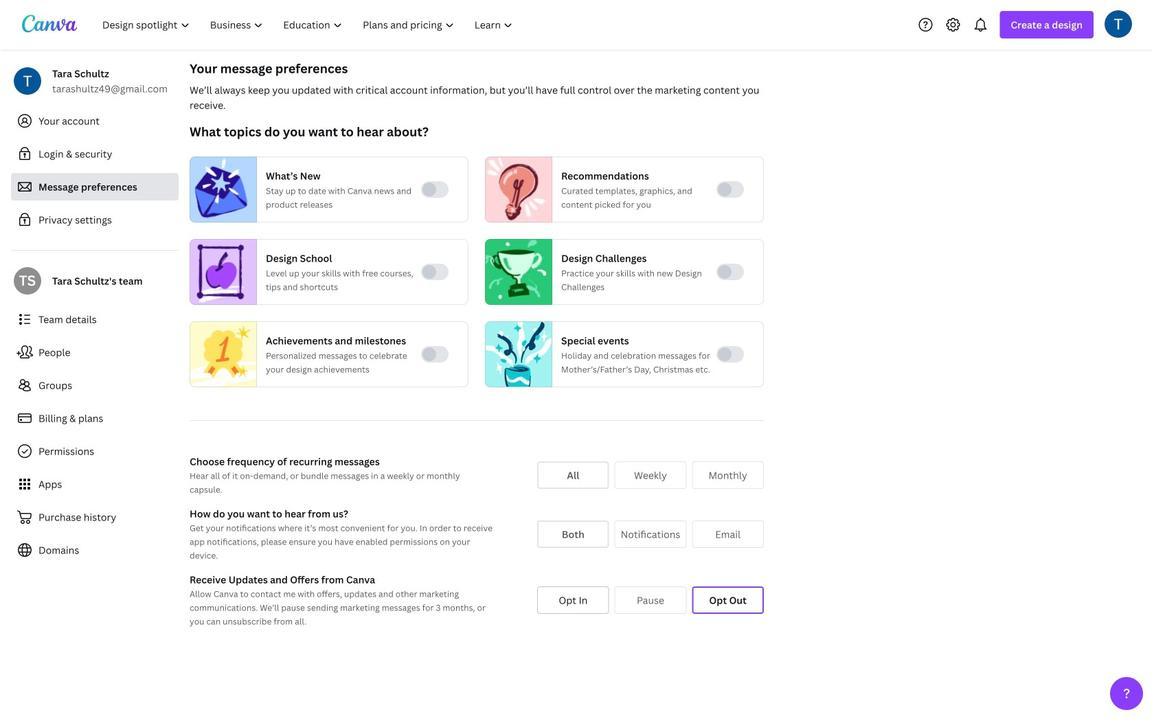 Task type: describe. For each thing, give the bounding box(es) containing it.
tara schultz image
[[1105, 10, 1132, 38]]



Task type: locate. For each thing, give the bounding box(es) containing it.
tara schultz's team image
[[14, 267, 41, 295]]

top level navigation element
[[93, 11, 524, 38]]

None button
[[537, 462, 609, 489], [615, 462, 687, 489], [692, 462, 764, 489], [537, 521, 609, 548], [615, 521, 687, 548], [692, 521, 764, 548], [537, 587, 609, 614], [615, 587, 687, 614], [692, 587, 764, 614], [537, 462, 609, 489], [615, 462, 687, 489], [692, 462, 764, 489], [537, 521, 609, 548], [615, 521, 687, 548], [692, 521, 764, 548], [537, 587, 609, 614], [615, 587, 687, 614], [692, 587, 764, 614]]

tara schultz's team element
[[14, 267, 41, 295]]

topic image
[[190, 157, 251, 223], [486, 157, 546, 223], [190, 239, 251, 305], [486, 239, 546, 305], [190, 319, 256, 390], [486, 319, 552, 390]]



Task type: vqa. For each thing, say whether or not it's contained in the screenshot.
"button"
yes



